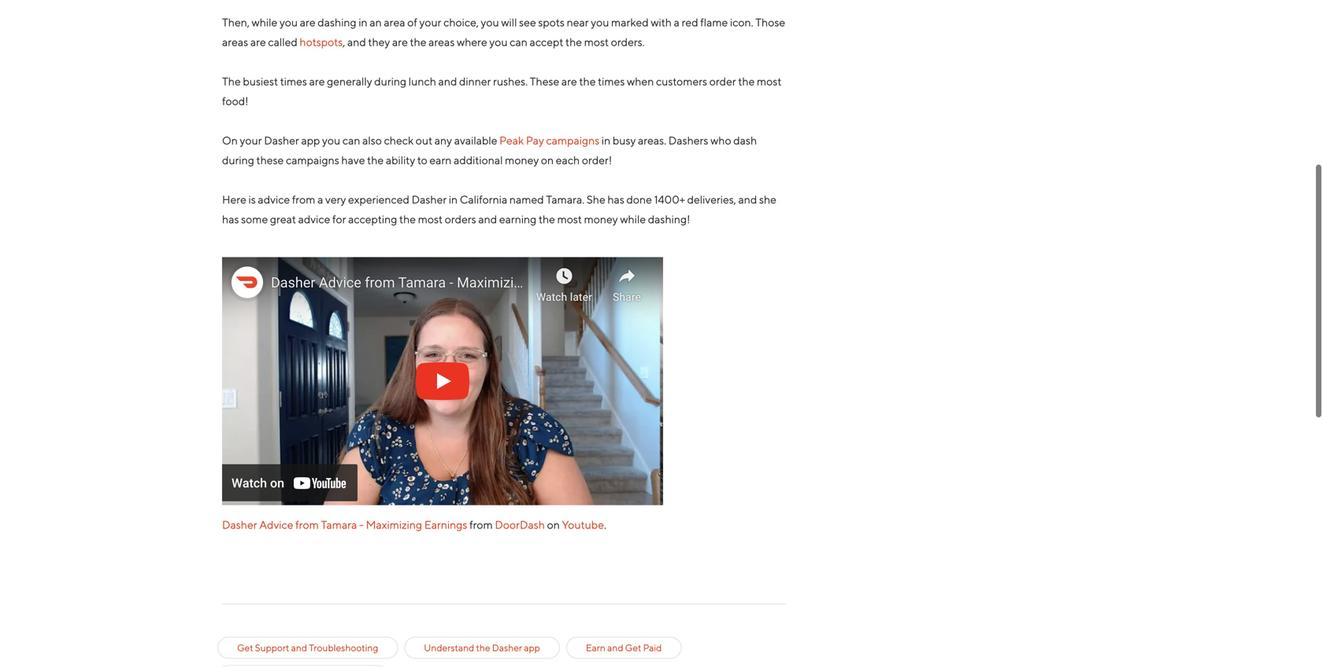 Task type: vqa. For each thing, say whether or not it's contained in the screenshot.
Payment
no



Task type: locate. For each thing, give the bounding box(es) containing it.
the busiest times are generally during lunch and dinner rushes. these are the times when customers order the most food!
[[222, 75, 782, 108]]

are left the called
[[250, 35, 266, 48]]

very
[[325, 193, 346, 206]]

1 horizontal spatial advice
[[298, 213, 330, 226]]

your
[[420, 16, 442, 29], [240, 134, 262, 147]]

and inside the busiest times are generally during lunch and dinner rushes. these are the times when customers order the most food!
[[439, 75, 457, 88]]

are left generally
[[309, 75, 325, 88]]

accepting
[[348, 213, 397, 226]]

dasher up orders
[[412, 193, 447, 206]]

in
[[359, 16, 368, 29], [602, 134, 611, 147], [449, 193, 458, 206]]

advice
[[259, 518, 294, 531]]

1 vertical spatial app
[[524, 643, 540, 654]]

and right support
[[291, 643, 307, 654]]

dash
[[734, 134, 757, 147]]

tamara
[[321, 518, 357, 531]]

can down see
[[510, 35, 528, 48]]

earn and get paid
[[586, 643, 662, 654]]

while up the called
[[252, 16, 278, 29]]

1 horizontal spatial campaigns
[[546, 134, 600, 147]]

1 vertical spatial has
[[222, 213, 239, 226]]

then, while you are dashing in an area of your choice, you will see spots near you marked with a red flame icon. those areas are called
[[222, 16, 786, 48]]

1 horizontal spatial your
[[420, 16, 442, 29]]

0 vertical spatial money
[[505, 154, 539, 167]]

areas
[[222, 35, 248, 48], [429, 35, 455, 48]]

1 horizontal spatial during
[[374, 75, 407, 88]]

campaigns
[[546, 134, 600, 147], [286, 154, 339, 167]]

hotspots , and they are the areas where you can accept the most orders.
[[300, 35, 645, 48]]

and down "california"
[[479, 213, 497, 226]]

red
[[682, 16, 699, 29]]

0 horizontal spatial money
[[505, 154, 539, 167]]

peak
[[500, 134, 524, 147]]

order!
[[582, 154, 612, 167]]

in up orders
[[449, 193, 458, 206]]

generally
[[327, 75, 372, 88]]

youtube link
[[562, 518, 604, 531]]

0 horizontal spatial times
[[280, 75, 307, 88]]

earning
[[499, 213, 537, 226]]

order
[[710, 75, 736, 88]]

get left support
[[237, 643, 253, 654]]

doordash
[[495, 518, 545, 531]]

you
[[280, 16, 298, 29], [481, 16, 499, 29], [591, 16, 609, 29], [490, 35, 508, 48], [322, 134, 341, 147]]

0 horizontal spatial app
[[301, 134, 320, 147]]

1 horizontal spatial app
[[524, 643, 540, 654]]

they
[[368, 35, 390, 48]]

areas down choice,
[[429, 35, 455, 48]]

0 horizontal spatial can
[[343, 134, 360, 147]]

,
[[343, 35, 345, 48]]

hotspots link
[[300, 35, 343, 48]]

0 vertical spatial in
[[359, 16, 368, 29]]

get left paid
[[625, 643, 642, 654]]

tamara.
[[546, 193, 585, 206]]

money down she
[[584, 213, 618, 226]]

0 vertical spatial a
[[674, 16, 680, 29]]

1 areas from the left
[[222, 35, 248, 48]]

while inside then, while you are dashing in an area of your choice, you will see spots near you marked with a red flame icon. those areas are called
[[252, 16, 278, 29]]

on down the peak pay campaigns 'link'
[[541, 154, 554, 167]]

orders.
[[611, 35, 645, 48]]

and right lunch
[[439, 75, 457, 88]]

0 vertical spatial your
[[420, 16, 442, 29]]

has down here
[[222, 213, 239, 226]]

customers
[[656, 75, 708, 88]]

0 horizontal spatial advice
[[258, 193, 290, 206]]

most right order
[[757, 75, 782, 88]]

0 vertical spatial app
[[301, 134, 320, 147]]

campaigns up the each
[[546, 134, 600, 147]]

while down done on the top left of page
[[620, 213, 646, 226]]

icon.
[[730, 16, 754, 29]]

1 vertical spatial advice
[[298, 213, 330, 226]]

also
[[363, 134, 382, 147]]

in inside then, while you are dashing in an area of your choice, you will see spots near you marked with a red flame icon. those areas are called
[[359, 16, 368, 29]]

areas inside then, while you are dashing in an area of your choice, you will see spots near you marked with a red flame icon. those areas are called
[[222, 35, 248, 48]]

can up have
[[343, 134, 360, 147]]

0 horizontal spatial a
[[318, 193, 323, 206]]

areas down then,
[[222, 35, 248, 48]]

to
[[417, 154, 428, 167]]

check
[[384, 134, 414, 147]]

1 horizontal spatial a
[[674, 16, 680, 29]]

from
[[292, 193, 316, 206], [296, 518, 319, 531], [470, 518, 493, 531]]

where
[[457, 35, 488, 48]]

and inside get support and troubleshooting link
[[291, 643, 307, 654]]

0 horizontal spatial during
[[222, 154, 254, 167]]

1 horizontal spatial while
[[620, 213, 646, 226]]

deliveries,
[[688, 193, 737, 206]]

and right earn
[[608, 643, 624, 654]]

app left also
[[301, 134, 320, 147]]

these
[[530, 75, 560, 88]]

the right order
[[739, 75, 755, 88]]

1 vertical spatial while
[[620, 213, 646, 226]]

1 horizontal spatial can
[[510, 35, 528, 48]]

0 vertical spatial can
[[510, 35, 528, 48]]

0 horizontal spatial campaigns
[[286, 154, 339, 167]]

app
[[301, 134, 320, 147], [524, 643, 540, 654]]

on your dasher app you can also check out any available peak pay campaigns
[[222, 134, 600, 147]]

dasher right understand at the left bottom
[[492, 643, 522, 654]]

the
[[222, 75, 241, 88]]

1 horizontal spatial has
[[608, 193, 625, 206]]

1 vertical spatial money
[[584, 213, 618, 226]]

are
[[300, 16, 316, 29], [250, 35, 266, 48], [392, 35, 408, 48], [309, 75, 325, 88], [562, 75, 577, 88]]

your right of
[[420, 16, 442, 29]]

1 vertical spatial during
[[222, 154, 254, 167]]

in left an
[[359, 16, 368, 29]]

dashing!
[[648, 213, 691, 226]]

during inside the busiest times are generally during lunch and dinner rushes. these are the times when customers order the most food!
[[374, 75, 407, 88]]

during down on
[[222, 154, 254, 167]]

the down experienced
[[400, 213, 416, 226]]

0 vertical spatial while
[[252, 16, 278, 29]]

get support and troubleshooting link
[[237, 641, 378, 655]]

0 vertical spatial has
[[608, 193, 625, 206]]

dasher
[[264, 134, 299, 147], [412, 193, 447, 206], [222, 518, 257, 531], [492, 643, 522, 654]]

is
[[249, 193, 256, 206]]

for
[[332, 213, 346, 226]]

who
[[711, 134, 732, 147]]

the down the near
[[566, 35, 582, 48]]

a
[[674, 16, 680, 29], [318, 193, 323, 206]]

during left lunch
[[374, 75, 407, 88]]

peak pay campaigns link
[[500, 134, 600, 147]]

times right busiest
[[280, 75, 307, 88]]

experienced
[[348, 193, 410, 206]]

1 vertical spatial can
[[343, 134, 360, 147]]

0 vertical spatial on
[[541, 154, 554, 167]]

0 horizontal spatial your
[[240, 134, 262, 147]]

most down tamara.
[[558, 213, 582, 226]]

accept
[[530, 35, 564, 48]]

great
[[270, 213, 296, 226]]

dasher up these
[[264, 134, 299, 147]]

the down tamara.
[[539, 213, 555, 226]]

app left earn
[[524, 643, 540, 654]]

0 vertical spatial advice
[[258, 193, 290, 206]]

1 horizontal spatial get
[[625, 643, 642, 654]]

rushes.
[[493, 75, 528, 88]]

0 vertical spatial during
[[374, 75, 407, 88]]

from up great
[[292, 193, 316, 206]]

0 horizontal spatial areas
[[222, 35, 248, 48]]

1 vertical spatial in
[[602, 134, 611, 147]]

she
[[587, 193, 606, 206]]

during inside in busy areas. dashers who dash during these campaigns have the ability to earn additional money on each order!
[[222, 154, 254, 167]]

understand the dasher app
[[424, 643, 540, 654]]

advice left "for"
[[298, 213, 330, 226]]

while
[[252, 16, 278, 29], [620, 213, 646, 226]]

money down peak on the top of the page
[[505, 154, 539, 167]]

each
[[556, 154, 580, 167]]

app for the
[[524, 643, 540, 654]]

has
[[608, 193, 625, 206], [222, 213, 239, 226]]

you right the near
[[591, 16, 609, 29]]

you left will
[[481, 16, 499, 29]]

she
[[759, 193, 777, 206]]

earn and get paid link
[[586, 641, 662, 655]]

your right on
[[240, 134, 262, 147]]

a left red
[[674, 16, 680, 29]]

the down also
[[367, 154, 384, 167]]

earn
[[430, 154, 452, 167]]

1 times from the left
[[280, 75, 307, 88]]

campaigns left have
[[286, 154, 339, 167]]

times left when
[[598, 75, 625, 88]]

dasher inside here is advice from a very experienced dasher in california named tamara. she has done 1400+ deliveries, and she has some great advice for accepting the most orders and earning the most money while dashing!
[[412, 193, 447, 206]]

these
[[256, 154, 284, 167]]

1 horizontal spatial money
[[584, 213, 618, 226]]

0 horizontal spatial while
[[252, 16, 278, 29]]

during
[[374, 75, 407, 88], [222, 154, 254, 167]]

a left very
[[318, 193, 323, 206]]

2 times from the left
[[598, 75, 625, 88]]

get
[[237, 643, 253, 654], [625, 643, 642, 654]]

1 horizontal spatial areas
[[429, 35, 455, 48]]

a inside here is advice from a very experienced dasher in california named tamara. she has done 1400+ deliveries, and she has some great advice for accepting the most orders and earning the most money while dashing!
[[318, 193, 323, 206]]

1 vertical spatial campaigns
[[286, 154, 339, 167]]

1 horizontal spatial times
[[598, 75, 625, 88]]

times
[[280, 75, 307, 88], [598, 75, 625, 88]]

you down will
[[490, 35, 508, 48]]

.
[[604, 518, 607, 531]]

maximizing
[[366, 518, 422, 531]]

in left busy
[[602, 134, 611, 147]]

will
[[501, 16, 517, 29]]

1 vertical spatial your
[[240, 134, 262, 147]]

has right she
[[608, 193, 625, 206]]

support
[[255, 643, 289, 654]]

1 vertical spatial a
[[318, 193, 323, 206]]

when
[[627, 75, 654, 88]]

1 horizontal spatial in
[[449, 193, 458, 206]]

advice up great
[[258, 193, 290, 206]]

see
[[519, 16, 536, 29]]

the right understand at the left bottom
[[476, 643, 490, 654]]

advice
[[258, 193, 290, 206], [298, 213, 330, 226]]

0 horizontal spatial get
[[237, 643, 253, 654]]

2 horizontal spatial in
[[602, 134, 611, 147]]

earnings
[[424, 518, 468, 531]]

on left the 'youtube'
[[547, 518, 560, 531]]

2 vertical spatial in
[[449, 193, 458, 206]]

those
[[756, 16, 786, 29]]

money
[[505, 154, 539, 167], [584, 213, 618, 226]]

0 horizontal spatial in
[[359, 16, 368, 29]]

understand the dasher app link
[[424, 641, 540, 655]]

2 areas from the left
[[429, 35, 455, 48]]



Task type: describe. For each thing, give the bounding box(es) containing it.
on
[[222, 134, 238, 147]]

1400+
[[654, 193, 685, 206]]

your inside then, while you are dashing in an area of your choice, you will see spots near you marked with a red flame icon. those areas are called
[[420, 16, 442, 29]]

food!
[[222, 95, 249, 108]]

ability
[[386, 154, 415, 167]]

0 horizontal spatial has
[[222, 213, 239, 226]]

dasher advice from tamara - maximizing earnings from doordash on youtube .
[[222, 518, 607, 531]]

money inside in busy areas. dashers who dash during these campaigns have the ability to earn additional money on each order!
[[505, 154, 539, 167]]

most left orders
[[418, 213, 443, 226]]

earn
[[586, 643, 606, 654]]

-
[[359, 518, 364, 531]]

dinner
[[459, 75, 491, 88]]

and right ,
[[347, 35, 366, 48]]

in inside here is advice from a very experienced dasher in california named tamara. she has done 1400+ deliveries, and she has some great advice for accepting the most orders and earning the most money while dashing!
[[449, 193, 458, 206]]

are down area
[[392, 35, 408, 48]]

flame
[[701, 16, 728, 29]]

area
[[384, 16, 405, 29]]

understand
[[424, 643, 475, 654]]

are right these
[[562, 75, 577, 88]]

while inside here is advice from a very experienced dasher in california named tamara. she has done 1400+ deliveries, and she has some great advice for accepting the most orders and earning the most money while dashing!
[[620, 213, 646, 226]]

done
[[627, 193, 652, 206]]

troubleshooting
[[309, 643, 378, 654]]

pay
[[526, 134, 544, 147]]

doordash link
[[495, 518, 545, 531]]

youtube
[[562, 518, 604, 531]]

dasher left advice
[[222, 518, 257, 531]]

on inside in busy areas. dashers who dash during these campaigns have the ability to earn additional money on each order!
[[541, 154, 554, 167]]

app for your
[[301, 134, 320, 147]]

in busy areas. dashers who dash during these campaigns have the ability to earn additional money on each order!
[[222, 134, 757, 167]]

and inside earn and get paid link
[[608, 643, 624, 654]]

with
[[651, 16, 672, 29]]

marked
[[611, 16, 649, 29]]

from inside here is advice from a very experienced dasher in california named tamara. she has done 1400+ deliveries, and she has some great advice for accepting the most orders and earning the most money while dashing!
[[292, 193, 316, 206]]

any
[[435, 134, 452, 147]]

are up hotspots link at the top left of the page
[[300, 16, 316, 29]]

campaigns inside in busy areas. dashers who dash during these campaigns have the ability to earn additional money on each order!
[[286, 154, 339, 167]]

busiest
[[243, 75, 278, 88]]

dashers
[[669, 134, 709, 147]]

orders
[[445, 213, 476, 226]]

you left also
[[322, 134, 341, 147]]

1 vertical spatial on
[[547, 518, 560, 531]]

dashing
[[318, 16, 357, 29]]

from right advice
[[296, 518, 319, 531]]

spots
[[538, 16, 565, 29]]

california
[[460, 193, 508, 206]]

available
[[454, 134, 498, 147]]

and left she at the top of page
[[739, 193, 757, 206]]

the inside in busy areas. dashers who dash during these campaigns have the ability to earn additional money on each order!
[[367, 154, 384, 167]]

the right these
[[579, 75, 596, 88]]

an
[[370, 16, 382, 29]]

called
[[268, 35, 298, 48]]

here
[[222, 193, 247, 206]]

areas.
[[638, 134, 667, 147]]

here is advice from a very experienced dasher in california named tamara. she has done 1400+ deliveries, and she has some great advice for accepting the most orders and earning the most money while dashing!
[[222, 193, 777, 226]]

dasher advice from tamara - maximizing earnings link
[[222, 518, 468, 531]]

some
[[241, 213, 268, 226]]

choice,
[[444, 16, 479, 29]]

the down of
[[410, 35, 427, 48]]

from right earnings
[[470, 518, 493, 531]]

a inside then, while you are dashing in an area of your choice, you will see spots near you marked with a red flame icon. those areas are called
[[674, 16, 680, 29]]

have
[[341, 154, 365, 167]]

near
[[567, 16, 589, 29]]

1 get from the left
[[237, 643, 253, 654]]

named
[[510, 193, 544, 206]]

get support and troubleshooting
[[237, 643, 378, 654]]

in inside in busy areas. dashers who dash during these campaigns have the ability to earn additional money on each order!
[[602, 134, 611, 147]]

2 get from the left
[[625, 643, 642, 654]]

hotspots
[[300, 35, 343, 48]]

money inside here is advice from a very experienced dasher in california named tamara. she has done 1400+ deliveries, and she has some great advice for accepting the most orders and earning the most money while dashing!
[[584, 213, 618, 226]]

most inside the busiest times are generally during lunch and dinner rushes. these are the times when customers order the most food!
[[757, 75, 782, 88]]

busy
[[613, 134, 636, 147]]

you up the called
[[280, 16, 298, 29]]

paid
[[643, 643, 662, 654]]

of
[[408, 16, 417, 29]]

additional
[[454, 154, 503, 167]]

then,
[[222, 16, 250, 29]]

out
[[416, 134, 433, 147]]

most down the near
[[584, 35, 609, 48]]

0 vertical spatial campaigns
[[546, 134, 600, 147]]



